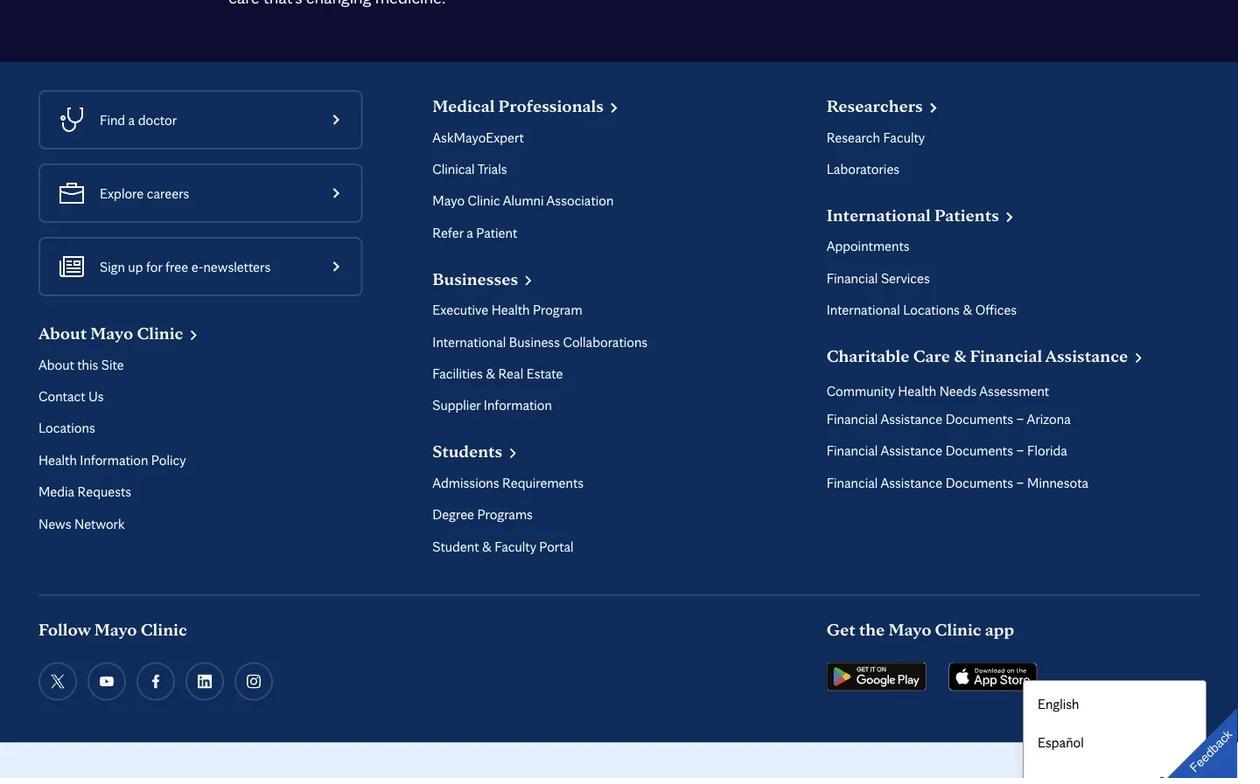 Task type: describe. For each thing, give the bounding box(es) containing it.
media requests
[[38, 483, 131, 500]]

& inside student & faculty portal 'text box'
[[482, 538, 492, 555]]

international locations & offices
[[826, 301, 1017, 318]]

news network link
[[38, 515, 125, 533]]

Español text field
[[1038, 734, 1084, 752]]

assistance up arizona
[[1045, 345, 1128, 366]]

admissions requirements link
[[432, 474, 584, 492]]

financial services link
[[826, 270, 930, 287]]

mayo clinic alumni association
[[432, 192, 614, 209]]

minnesota
[[1027, 474, 1088, 491]]

health information policy
[[38, 452, 186, 469]]

about mayo clinic link
[[38, 319, 201, 345]]

find a doctor link
[[38, 90, 411, 150]]

free
[[165, 258, 188, 275]]

research
[[826, 129, 880, 146]]

contact us link
[[38, 388, 104, 406]]

programs
[[477, 506, 533, 523]]

Contact Us text field
[[38, 388, 104, 406]]

locations link
[[38, 420, 95, 438]]

real
[[498, 365, 523, 382]]

documents for florida
[[945, 442, 1013, 459]]

international locations & offices link
[[826, 301, 1017, 319]]

contact
[[38, 388, 85, 405]]

admissions requirements
[[432, 474, 584, 491]]

English text field
[[1038, 696, 1079, 713]]

Locations text field
[[38, 420, 95, 438]]

community
[[826, 382, 895, 399]]

Researchers text field
[[826, 92, 940, 116]]

appointments link
[[826, 238, 910, 256]]

about this site link
[[38, 356, 124, 374]]

student & faculty portal link
[[432, 538, 574, 556]]

& right care
[[954, 345, 966, 366]]

association
[[546, 192, 614, 209]]

Student & Faculty Portal text field
[[432, 538, 574, 556]]

about mayo clinic
[[38, 323, 183, 344]]

requirements
[[502, 474, 584, 491]]

financial for financial services
[[826, 270, 878, 287]]

degree programs link
[[432, 506, 533, 524]]

español link
[[1038, 734, 1084, 752]]

patient
[[476, 224, 517, 241]]

about for about this site
[[38, 356, 74, 373]]

site
[[101, 356, 124, 373]]

policy
[[151, 452, 186, 469]]

none text field containing international
[[826, 201, 1017, 225]]

– for florida
[[1016, 442, 1024, 459]]

up
[[128, 258, 143, 275]]

refer a patient link
[[432, 224, 517, 242]]

financial assistance documents – florida link
[[826, 442, 1067, 460]]

financial assistance documents – arizona link
[[826, 411, 1071, 428]]

charitable care & financial
[[826, 345, 1042, 366]]

news network
[[38, 515, 125, 532]]

alumni
[[503, 192, 544, 209]]

researchers link
[[826, 92, 940, 118]]

find
[[100, 111, 125, 128]]

Find a doctor text field
[[100, 109, 177, 130]]

english
[[1038, 696, 1079, 713]]

health inside text box
[[38, 452, 77, 469]]

mayo right the
[[889, 619, 931, 640]]

a for find
[[128, 111, 135, 128]]

international business collaborations link
[[432, 333, 648, 351]]

español
[[1038, 734, 1084, 752]]

app
[[985, 619, 1014, 640]]

locations inside text box
[[903, 301, 960, 318]]

Financial Assistance Documents – Arizona text field
[[826, 411, 1071, 428]]

financial assistance documents – florida
[[826, 442, 1067, 459]]

health information policy link
[[38, 452, 186, 469]]

financial for financial assistance documents – florida
[[826, 442, 878, 459]]

researchers
[[826, 95, 923, 116]]

media
[[38, 483, 74, 500]]

Appointments text field
[[826, 238, 910, 256]]

Community Health Needs Assessment text field
[[826, 382, 1049, 400]]

clinical trials link
[[432, 160, 507, 178]]

medical
[[432, 95, 495, 116]]

About this Site text field
[[38, 356, 124, 374]]

financial assistance documents – minnesota link
[[826, 474, 1088, 492]]

– for arizona
[[1016, 411, 1024, 428]]

mayo up refer
[[432, 192, 465, 209]]

International Locations & Offices text field
[[826, 301, 1017, 319]]

executive
[[432, 301, 488, 318]]

refer a patient
[[432, 224, 517, 241]]

research faculty
[[826, 129, 925, 146]]

student
[[432, 538, 479, 555]]

& inside facilities & real estate text field
[[486, 365, 495, 382]]

arizona
[[1027, 411, 1071, 428]]

services
[[881, 270, 930, 287]]

explore careers
[[100, 185, 189, 202]]

program
[[533, 301, 582, 318]]

degree
[[432, 506, 474, 523]]

information for about mayo clinic
[[80, 452, 148, 469]]

askmayoexpert
[[432, 129, 524, 146]]

financial for financial assistance documents – minnesota
[[826, 474, 878, 491]]

florida
[[1027, 442, 1067, 459]]

laboratories
[[826, 160, 900, 177]]

assistance for financial assistance documents – minnesota
[[881, 474, 942, 491]]

e-
[[191, 258, 203, 275]]

secondary element
[[0, 62, 1238, 743]]

collaborations
[[563, 333, 648, 350]]

facilities & real estate link
[[432, 365, 563, 383]]

mayo clinic alumni association link
[[432, 192, 614, 210]]

information for businesses
[[484, 397, 552, 414]]

international for international
[[826, 204, 931, 225]]

Laboratories text field
[[826, 160, 900, 178]]

about this site
[[38, 356, 124, 373]]

doctor
[[138, 111, 177, 128]]

trials
[[477, 160, 507, 177]]

Research Faculty text field
[[826, 129, 925, 146]]

international for international business collaborations
[[432, 333, 506, 350]]

Executive Health Program text field
[[432, 301, 582, 319]]



Task type: vqa. For each thing, say whether or not it's contained in the screenshot.
work
no



Task type: locate. For each thing, give the bounding box(es) containing it.
needs
[[939, 382, 977, 399]]

1 vertical spatial locations
[[38, 420, 95, 437]]

international inside text field
[[432, 333, 506, 350]]

patients
[[934, 204, 999, 225]]

1 horizontal spatial locations
[[903, 301, 960, 318]]

0 vertical spatial about
[[38, 323, 87, 344]]

businesses
[[432, 268, 518, 289]]

health
[[491, 301, 530, 318], [898, 382, 936, 399], [38, 452, 77, 469]]

assistance for financial assistance documents – florida
[[881, 442, 942, 459]]

a inside text field
[[128, 111, 135, 128]]

AskMayoExpert text field
[[432, 129, 524, 146]]

financial for financial assistance documents – arizona
[[826, 411, 878, 428]]

2 horizontal spatial health
[[898, 382, 936, 399]]

1 horizontal spatial health
[[491, 301, 530, 318]]

Admissions Requirements text field
[[432, 474, 584, 492]]

1 horizontal spatial faculty
[[883, 129, 925, 146]]

feedback button
[[1152, 693, 1238, 779]]

international for international locations & offices
[[826, 301, 900, 318]]

community health needs assessment
[[826, 382, 1049, 399]]

apple download on the app store image
[[948, 663, 1037, 691]]

– left arizona
[[1016, 411, 1024, 428]]

news
[[38, 515, 71, 532]]

Businesses text field
[[432, 265, 536, 289]]

contact us
[[38, 388, 104, 405]]

1 vertical spatial about
[[38, 356, 74, 373]]

1 horizontal spatial a
[[466, 224, 473, 241]]

0 vertical spatial health
[[491, 301, 530, 318]]

& left real
[[486, 365, 495, 382]]

Financial Services text field
[[826, 270, 930, 287]]

student & faculty portal
[[432, 538, 574, 555]]

sign
[[100, 258, 125, 275]]

1 vertical spatial information
[[80, 452, 148, 469]]

0 horizontal spatial health
[[38, 452, 77, 469]]

– left minnesota
[[1016, 474, 1024, 491]]

1 vertical spatial a
[[466, 224, 473, 241]]

documents inside text box
[[945, 442, 1013, 459]]

mayo
[[432, 192, 465, 209], [90, 323, 133, 344], [94, 619, 137, 640], [889, 619, 931, 640]]

this
[[77, 356, 98, 373]]

2 documents from the top
[[945, 442, 1013, 459]]

Students text field
[[432, 438, 520, 462]]

explore careers link
[[38, 164, 411, 223]]

students link
[[432, 438, 520, 464]]

International Business Collaborations text field
[[432, 333, 648, 351]]

documents down the financial assistance documents – florida link
[[945, 474, 1013, 491]]

1 documents from the top
[[945, 411, 1013, 428]]

facilities & real estate
[[432, 365, 563, 382]]

get
[[827, 619, 855, 640]]

– inside text box
[[1016, 442, 1024, 459]]

about
[[38, 323, 87, 344], [38, 356, 74, 373]]

documents for arizona
[[945, 411, 1013, 428]]

international down executive
[[432, 333, 506, 350]]

sign up for free e-newsletters link
[[38, 237, 411, 297]]

degree programs
[[432, 506, 533, 523]]

executive health program
[[432, 301, 582, 318]]

0 horizontal spatial locations
[[38, 420, 95, 437]]

2 – from the top
[[1016, 442, 1024, 459]]

Degree Programs text field
[[432, 506, 533, 524]]

About Mayo Clinic text field
[[38, 319, 201, 344]]

0 horizontal spatial a
[[128, 111, 135, 128]]

estate
[[526, 365, 563, 382]]

Financial Assistance Documents – Florida text field
[[826, 442, 1067, 460]]

offices
[[975, 301, 1017, 318]]

health for executive
[[491, 301, 530, 318]]

0 vertical spatial documents
[[945, 411, 1013, 428]]

information inside text box
[[484, 397, 552, 414]]

Media Requests text field
[[38, 483, 131, 501]]

sign up for free e-newsletters
[[100, 258, 271, 275]]

the
[[859, 619, 885, 640]]

locations down contact us link
[[38, 420, 95, 437]]

language: element
[[1024, 682, 1206, 779]]

financial inside text box
[[826, 442, 878, 459]]

documents for minnesota
[[945, 474, 1013, 491]]

careers
[[147, 185, 189, 202]]

android app on google play image
[[827, 663, 927, 691]]

requests
[[78, 483, 131, 500]]

international inside text box
[[826, 301, 900, 318]]

1 – from the top
[[1016, 411, 1024, 428]]

supplier
[[432, 397, 481, 414]]

None text field
[[432, 92, 621, 116], [826, 342, 1146, 366], [1160, 773, 1192, 779], [432, 92, 621, 116], [826, 342, 1146, 366], [1160, 773, 1192, 779]]

a right find
[[128, 111, 135, 128]]

documents down needs on the right of the page
[[945, 411, 1013, 428]]

health for community
[[898, 382, 936, 399]]

assistance for financial assistance documents – arizona
[[881, 411, 942, 428]]

& right student
[[482, 538, 492, 555]]

locations
[[903, 301, 960, 318], [38, 420, 95, 437]]

2 vertical spatial documents
[[945, 474, 1013, 491]]

assistance inside text box
[[881, 442, 942, 459]]

2 vertical spatial international
[[432, 333, 506, 350]]

media requests link
[[38, 483, 131, 501]]

for
[[146, 258, 162, 275]]

mayo up site
[[90, 323, 133, 344]]

0 vertical spatial locations
[[903, 301, 960, 318]]

executive health program link
[[432, 301, 582, 319]]

network
[[74, 515, 125, 532]]

0 vertical spatial faculty
[[883, 129, 925, 146]]

1 vertical spatial health
[[898, 382, 936, 399]]

& inside "international locations & offices" text box
[[963, 301, 972, 318]]

Sign up for free e-newsletters text field
[[100, 256, 271, 277]]

about inside text box
[[38, 323, 87, 344]]

3 – from the top
[[1016, 474, 1024, 491]]

international up appointments
[[826, 204, 931, 225]]

3 documents from the top
[[945, 474, 1013, 491]]

community health needs assessment link
[[826, 382, 1049, 400]]

clinical trials
[[432, 160, 507, 177]]

0 vertical spatial international
[[826, 204, 931, 225]]

0 horizontal spatial faculty
[[495, 538, 536, 555]]

faculty inside text field
[[883, 129, 925, 146]]

documents up financial assistance documents – minnesota
[[945, 442, 1013, 459]]

health up media at bottom left
[[38, 452, 77, 469]]

follow mayo clinic
[[38, 619, 187, 640]]

financial assistance documents – arizona
[[826, 411, 1071, 428]]

charitable
[[826, 345, 910, 366]]

information up "requests"
[[80, 452, 148, 469]]

1 vertical spatial international
[[826, 301, 900, 318]]

follow
[[38, 619, 91, 640]]

0 vertical spatial information
[[484, 397, 552, 414]]

us
[[88, 388, 104, 405]]

information inside text box
[[80, 452, 148, 469]]

about left this
[[38, 356, 74, 373]]

health down care
[[898, 382, 936, 399]]

None text field
[[826, 201, 1017, 225]]

international business collaborations
[[432, 333, 648, 350]]

refer
[[432, 224, 463, 241]]

1 horizontal spatial information
[[484, 397, 552, 414]]

Refer a Patient text field
[[432, 224, 517, 242]]

care
[[913, 345, 950, 366]]

– for minnesota
[[1016, 474, 1024, 491]]

1 about from the top
[[38, 323, 87, 344]]

faculty down researchers link
[[883, 129, 925, 146]]

health up business
[[491, 301, 530, 318]]

0 vertical spatial –
[[1016, 411, 1024, 428]]

about for about mayo clinic
[[38, 323, 87, 344]]

about up about this site
[[38, 323, 87, 344]]

about inside text field
[[38, 356, 74, 373]]

faculty down programs at the bottom of the page
[[495, 538, 536, 555]]

1 vertical spatial documents
[[945, 442, 1013, 459]]

2 vertical spatial –
[[1016, 474, 1024, 491]]

clinical
[[432, 160, 475, 177]]

newsletters
[[203, 258, 271, 275]]

appointments
[[826, 238, 910, 255]]

facilities
[[432, 365, 483, 382]]

assistance
[[1045, 345, 1128, 366], [881, 411, 942, 428], [881, 442, 942, 459], [881, 474, 942, 491]]

business
[[509, 333, 560, 350]]

Facilities & Real Estate text field
[[432, 365, 563, 383]]

2 about from the top
[[38, 356, 74, 373]]

english link
[[1038, 696, 1079, 713]]

0 vertical spatial a
[[128, 111, 135, 128]]

supplier information link
[[432, 397, 552, 415]]

assistance down the financial assistance documents – florida link
[[881, 474, 942, 491]]

professionals
[[498, 95, 604, 116]]

faculty inside 'text box'
[[495, 538, 536, 555]]

supplier information
[[432, 397, 552, 414]]

News Network text field
[[38, 515, 125, 533]]

Explore careers text field
[[100, 183, 189, 204]]

locations down services on the right top
[[903, 301, 960, 318]]

feedback
[[1187, 728, 1235, 776]]

businesses link
[[432, 265, 536, 291]]

a for refer
[[466, 224, 473, 241]]

– left 'florida'
[[1016, 442, 1024, 459]]

financial services
[[826, 270, 930, 287]]

Clinical Trials text field
[[432, 160, 507, 178]]

Financial Assistance Documents – Minnesota text field
[[826, 474, 1088, 492]]

information
[[484, 397, 552, 414], [80, 452, 148, 469]]

1 vertical spatial –
[[1016, 442, 1024, 459]]

0 horizontal spatial information
[[80, 452, 148, 469]]

assistance down financial assistance documents – arizona text box
[[881, 442, 942, 459]]

a right refer
[[466, 224, 473, 241]]

2 vertical spatial health
[[38, 452, 77, 469]]

laboratories link
[[826, 160, 900, 178]]

get the mayo clinic app
[[827, 619, 1014, 640]]

a inside text box
[[466, 224, 473, 241]]

students
[[432, 441, 506, 462]]

askmayoexpert link
[[432, 129, 524, 146]]

assessment
[[979, 382, 1049, 399]]

information down real
[[484, 397, 552, 414]]

international down financial services text box
[[826, 301, 900, 318]]

& left offices
[[963, 301, 972, 318]]

1 vertical spatial faculty
[[495, 538, 536, 555]]

Supplier Information text field
[[432, 397, 552, 415]]

assistance down community health needs assessment link
[[881, 411, 942, 428]]

mayo right the follow
[[94, 619, 137, 640]]

Health Information Policy text field
[[38, 452, 186, 469]]

Mayo Clinic Alumni Association text field
[[432, 192, 614, 210]]



